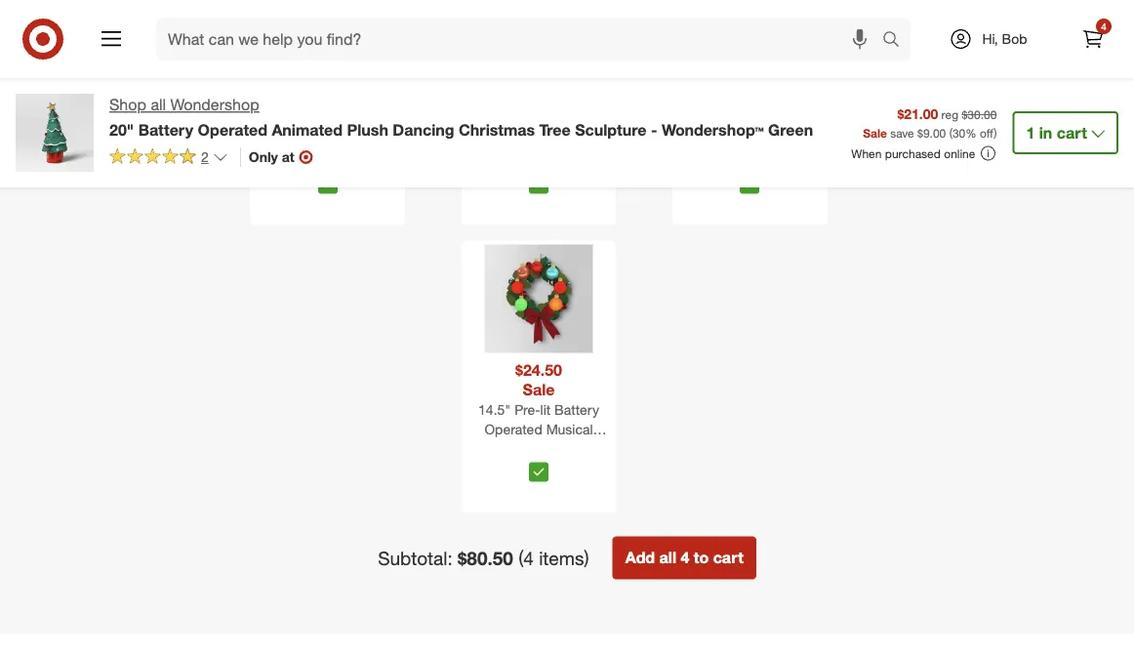 Task type: locate. For each thing, give the bounding box(es) containing it.
0 horizontal spatial 4
[[681, 548, 690, 567]]

cart right in
[[1058, 123, 1088, 142]]

shop all wondershop 20" battery operated animated plush dancing christmas tree sculpture - wondershop™ green
[[109, 95, 814, 139]]

plush
[[347, 120, 389, 139]]

all right "add" at the bottom of page
[[660, 548, 677, 567]]

2 horizontal spatial $21.00
[[898, 105, 939, 122]]

all inside shop all wondershop 20" battery operated animated plush dancing christmas tree sculpture - wondershop™ green
[[151, 95, 166, 114]]

online
[[945, 146, 976, 161]]

christmas
[[459, 120, 535, 139]]

0 vertical spatial all
[[151, 95, 166, 114]]

-
[[651, 120, 658, 139]]

sale down $24.50
[[523, 380, 555, 399]]

$21.00
[[305, 73, 351, 92], [727, 73, 774, 92], [898, 105, 939, 122]]

sale up when
[[864, 125, 888, 140]]

all inside 'button'
[[660, 548, 677, 567]]

sale inside $24.50 sale
[[523, 380, 555, 399]]

1 vertical spatial cart
[[714, 548, 744, 567]]

$21.00 up $
[[898, 105, 939, 122]]

dancing
[[393, 120, 455, 139]]

add all 4 to cart button
[[613, 537, 757, 579]]

)
[[994, 125, 998, 140]]

None checkbox
[[529, 175, 549, 194], [741, 175, 760, 194], [529, 462, 549, 482], [529, 175, 549, 194], [741, 175, 760, 194], [529, 462, 549, 482]]

1
[[1027, 123, 1036, 142]]

shop
[[109, 95, 146, 114]]

only at
[[249, 148, 295, 165]]

0 horizontal spatial all
[[151, 95, 166, 114]]

hi,
[[983, 30, 999, 47]]

1 horizontal spatial all
[[660, 548, 677, 567]]

bob
[[1003, 30, 1028, 47]]

$80.50
[[458, 547, 514, 569]]

$21.00 down 9.8" animated gingerbread house snow globe christmas decorative prop - wondershop™ 'image'
[[727, 73, 774, 92]]

reg
[[942, 107, 959, 122]]

cart right to
[[714, 548, 744, 567]]

30
[[953, 125, 966, 140]]

1 vertical spatial sale
[[523, 380, 555, 399]]

all
[[151, 95, 166, 114], [660, 548, 677, 567]]

1 horizontal spatial cart
[[1058, 123, 1088, 142]]

0 horizontal spatial cart
[[714, 548, 744, 567]]

4 right bob
[[1102, 20, 1107, 32]]

0 vertical spatial cart
[[1058, 123, 1088, 142]]

0 horizontal spatial sale
[[523, 380, 555, 399]]

add
[[626, 548, 655, 567]]

1 horizontal spatial sale
[[864, 125, 888, 140]]

$
[[918, 125, 924, 140]]

all up battery
[[151, 95, 166, 114]]

1 in cart
[[1027, 123, 1088, 142]]

0 vertical spatial sale
[[864, 125, 888, 140]]

%
[[966, 125, 977, 140]]

None checkbox
[[318, 175, 338, 194]]

at
[[282, 148, 295, 165]]

$21.00 inside the $21.00 reg $30.00 sale save $ 9.00 ( 30 % off )
[[898, 105, 939, 122]]

$21.00 down 20" battery operated animated plush dancing christmas tree sculpture - wondershop™ green image
[[305, 73, 351, 92]]

0 vertical spatial 4
[[1102, 20, 1107, 32]]

4 left to
[[681, 548, 690, 567]]

1 in cart for 20" battery operated animated plush dancing christmas tree sculpture - wondershop™ green element
[[1027, 123, 1088, 142]]

4
[[1102, 20, 1107, 32], [681, 548, 690, 567]]

1 vertical spatial 4
[[681, 548, 690, 567]]

sale
[[864, 125, 888, 140], [523, 380, 555, 399]]

$21.00 reg $30.00 sale save $ 9.00 ( 30 % off )
[[864, 105, 998, 140]]

only
[[249, 148, 278, 165]]

off
[[981, 125, 994, 140]]

in
[[1040, 123, 1053, 142]]

wondershop™
[[662, 120, 764, 139]]

1 vertical spatial all
[[660, 548, 677, 567]]

cart inside 'button'
[[714, 548, 744, 567]]

sculpture
[[575, 120, 647, 139]]

20"
[[109, 120, 134, 139]]

4 link
[[1072, 18, 1115, 61]]

$14.00
[[516, 73, 563, 92]]

all for shop
[[151, 95, 166, 114]]

cart
[[1058, 123, 1088, 142], [714, 548, 744, 567]]



Task type: vqa. For each thing, say whether or not it's contained in the screenshot.
the Hi, Howard
no



Task type: describe. For each thing, give the bounding box(es) containing it.
add all 4 to cart
[[626, 548, 744, 567]]

(4
[[519, 547, 534, 569]]

search
[[874, 31, 921, 50]]

all for add
[[660, 548, 677, 567]]

wondershop
[[170, 95, 260, 114]]

1 horizontal spatial $21.00
[[727, 73, 774, 92]]

search button
[[874, 18, 921, 64]]

items)
[[539, 547, 590, 569]]

1 horizontal spatial 4
[[1102, 20, 1107, 32]]

subtotal: $80.50 (4 items)
[[378, 547, 590, 569]]

9.00
[[924, 125, 947, 140]]

sale inside the $21.00 reg $30.00 sale save $ 9.00 ( 30 % off )
[[864, 125, 888, 140]]

9.8" animated gingerbread house snow globe christmas decorative prop - wondershop™ image
[[696, 0, 804, 65]]

20" battery operated animated plush dancing christmas tree sculpture - wondershop™ green image
[[274, 0, 382, 65]]

save
[[891, 125, 915, 140]]

operated
[[198, 120, 268, 139]]

when
[[852, 146, 882, 161]]

subtotal:
[[378, 547, 453, 569]]

purchased
[[886, 146, 941, 161]]

green
[[769, 120, 814, 139]]

tree
[[540, 120, 571, 139]]

16"x4.75" battery operated lit wood 'noel' christmas tabletop sign - wondershop™ black image
[[485, 0, 593, 65]]

to
[[694, 548, 709, 567]]

$30.00
[[962, 107, 998, 122]]

2
[[201, 148, 209, 165]]

animated
[[272, 120, 343, 139]]

$24.50 sale
[[516, 361, 563, 399]]

hi, bob
[[983, 30, 1028, 47]]

4 inside 'button'
[[681, 548, 690, 567]]

image of 20" battery operated animated plush dancing christmas tree sculpture - wondershop™ green image
[[16, 94, 94, 172]]

(
[[950, 125, 953, 140]]

2 link
[[109, 147, 228, 170]]

What can we help you find? suggestions appear below search field
[[156, 18, 888, 61]]

$24.50
[[516, 361, 563, 380]]

0 horizontal spatial $21.00
[[305, 73, 351, 92]]

14.5" pre-lit battery operated musical christmas novelty wreath green - wondershop™ image
[[485, 245, 593, 353]]

when purchased online
[[852, 146, 976, 161]]

battery
[[138, 120, 193, 139]]



